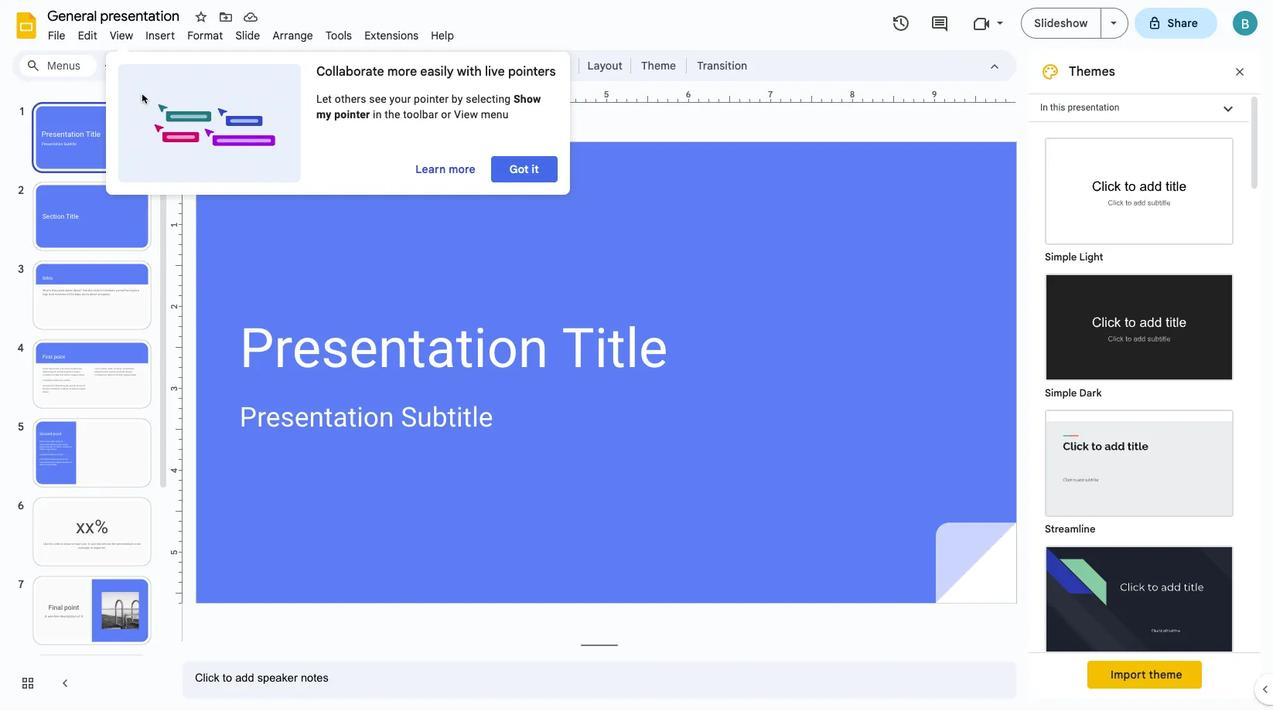 Task type: describe. For each thing, give the bounding box(es) containing it.
information dialog
[[106, 45, 570, 195]]

menu bar inside menu bar banner
[[42, 20, 460, 46]]

tools
[[326, 29, 352, 43]]

focus image
[[1047, 548, 1232, 652]]

in
[[1040, 102, 1048, 113]]

more for collaborate
[[387, 64, 417, 80]]

pointer inside show my pointer
[[334, 108, 370, 121]]

application containing collaborate more easily with live pointers
[[0, 0, 1273, 712]]

presentation options image
[[1110, 22, 1117, 25]]

simple light
[[1045, 251, 1103, 264]]

your
[[390, 93, 411, 105]]

share
[[1168, 16, 1198, 30]]

it
[[532, 162, 539, 176]]

arrange
[[273, 29, 313, 43]]

slide menu item
[[229, 26, 266, 45]]

main toolbar
[[96, 54, 755, 77]]

option group inside themes section
[[1029, 122, 1248, 712]]

format menu item
[[181, 26, 229, 45]]

toolbar
[[403, 108, 438, 121]]

Simple Dark radio
[[1037, 266, 1241, 402]]

edit
[[78, 29, 97, 43]]

easily
[[420, 64, 454, 80]]

selecting
[[466, 93, 511, 105]]

or
[[441, 108, 451, 121]]

extensions
[[364, 29, 419, 43]]

Focus radio
[[1037, 538, 1241, 674]]

pointers
[[508, 64, 556, 80]]

tools menu item
[[319, 26, 358, 45]]

streamline
[[1045, 523, 1096, 536]]

got it
[[510, 162, 539, 176]]

dark
[[1079, 387, 1102, 400]]

Menus field
[[19, 55, 97, 77]]

menu bar banner
[[0, 0, 1273, 712]]

themes section
[[1029, 50, 1261, 712]]

with
[[457, 64, 482, 80]]

collaborate more easily with live pointers
[[316, 64, 556, 80]]

let others see your pointer by selecting
[[316, 93, 514, 105]]

background
[[507, 59, 569, 73]]

help
[[431, 29, 454, 43]]

the
[[385, 108, 400, 121]]

file
[[48, 29, 65, 43]]

got it button
[[491, 156, 558, 183]]

Rename text field
[[42, 6, 189, 25]]

slide
[[235, 29, 260, 43]]

learn more button
[[416, 162, 476, 176]]

menu
[[481, 108, 509, 121]]

Simple Light radio
[[1037, 130, 1241, 712]]

edit menu item
[[72, 26, 104, 45]]

simple dark
[[1045, 387, 1102, 400]]



Task type: locate. For each thing, give the bounding box(es) containing it.
collaborate
[[316, 64, 384, 80]]

0 horizontal spatial view
[[110, 29, 133, 43]]

in the toolbar or view menu
[[370, 108, 509, 121]]

simple for simple light
[[1045, 251, 1077, 264]]

show my pointer
[[316, 93, 541, 121]]

0 vertical spatial view
[[110, 29, 133, 43]]

1 horizontal spatial pointer
[[414, 93, 449, 105]]

in
[[373, 108, 382, 121]]

in this presentation
[[1040, 102, 1120, 113]]

import
[[1111, 668, 1146, 682]]

0 horizontal spatial more
[[387, 64, 417, 80]]

file menu item
[[42, 26, 72, 45]]

theme
[[1149, 668, 1183, 682]]

more up your
[[387, 64, 417, 80]]

Star checkbox
[[190, 6, 212, 28]]

0 horizontal spatial pointer
[[334, 108, 370, 121]]

menu bar
[[42, 20, 460, 46]]

1 vertical spatial view
[[454, 108, 478, 121]]

others
[[335, 93, 366, 105]]

1 vertical spatial pointer
[[334, 108, 370, 121]]

simple for simple dark
[[1045, 387, 1077, 400]]

option group containing simple light
[[1029, 122, 1248, 712]]

navigation
[[0, 87, 170, 712]]

theme button
[[634, 54, 683, 77]]

option group
[[1029, 122, 1248, 712]]

learn more
[[416, 162, 476, 176]]

layout button
[[583, 54, 627, 77]]

let
[[316, 93, 332, 105]]

learn
[[416, 162, 446, 176]]

light
[[1079, 251, 1103, 264]]

2 simple from the top
[[1045, 387, 1077, 400]]

background button
[[500, 54, 576, 77]]

this
[[1050, 102, 1065, 113]]

simple left the light
[[1045, 251, 1077, 264]]

0 vertical spatial pointer
[[414, 93, 449, 105]]

view inside menu item
[[110, 29, 133, 43]]

view
[[110, 29, 133, 43], [454, 108, 478, 121]]

view down the rename text box
[[110, 29, 133, 43]]

0 vertical spatial more
[[387, 64, 417, 80]]

got
[[510, 162, 529, 176]]

pointer down 'others'
[[334, 108, 370, 121]]

simple left "dark"
[[1045, 387, 1077, 400]]

help menu item
[[425, 26, 460, 45]]

see
[[369, 93, 387, 105]]

in this presentation tab
[[1029, 94, 1248, 122]]

presentation
[[1068, 102, 1120, 113]]

theme
[[641, 59, 676, 73]]

pointer
[[414, 93, 449, 105], [334, 108, 370, 121]]

1 vertical spatial more
[[449, 162, 476, 176]]

1 horizontal spatial view
[[454, 108, 478, 121]]

application
[[0, 0, 1273, 712]]

view down "by"
[[454, 108, 478, 121]]

more right learn
[[449, 162, 476, 176]]

pointer up 'in the toolbar or view menu'
[[414, 93, 449, 105]]

more for learn
[[449, 162, 476, 176]]

view inside the information dialog
[[454, 108, 478, 121]]

more
[[387, 64, 417, 80], [449, 162, 476, 176]]

my
[[316, 108, 331, 121]]

share button
[[1134, 8, 1217, 39]]

simple
[[1045, 251, 1077, 264], [1045, 387, 1077, 400]]

view menu item
[[104, 26, 139, 45]]

by
[[452, 93, 463, 105]]

show
[[514, 93, 541, 105]]

themes
[[1069, 64, 1115, 80]]

pointers with blurred name flags moving across the image area image
[[118, 64, 301, 183]]

slideshow
[[1034, 16, 1088, 30]]

0 vertical spatial simple
[[1045, 251, 1077, 264]]

navigation inside application
[[0, 87, 170, 712]]

arrange menu item
[[266, 26, 319, 45]]

1 vertical spatial simple
[[1045, 387, 1077, 400]]

menu bar containing file
[[42, 20, 460, 46]]

live
[[485, 64, 505, 80]]

format
[[187, 29, 223, 43]]

Streamline radio
[[1037, 402, 1241, 538]]

1 simple from the top
[[1045, 251, 1077, 264]]

layout
[[587, 59, 623, 73]]

transition button
[[690, 54, 754, 77]]

1 horizontal spatial more
[[449, 162, 476, 176]]

extensions menu item
[[358, 26, 425, 45]]

transition
[[697, 59, 747, 73]]

insert menu item
[[139, 26, 181, 45]]

import theme button
[[1088, 661, 1202, 689]]

insert
[[146, 29, 175, 43]]

import theme
[[1111, 668, 1183, 682]]

slideshow button
[[1021, 8, 1101, 39]]



Task type: vqa. For each thing, say whether or not it's contained in the screenshot.
Simple
yes



